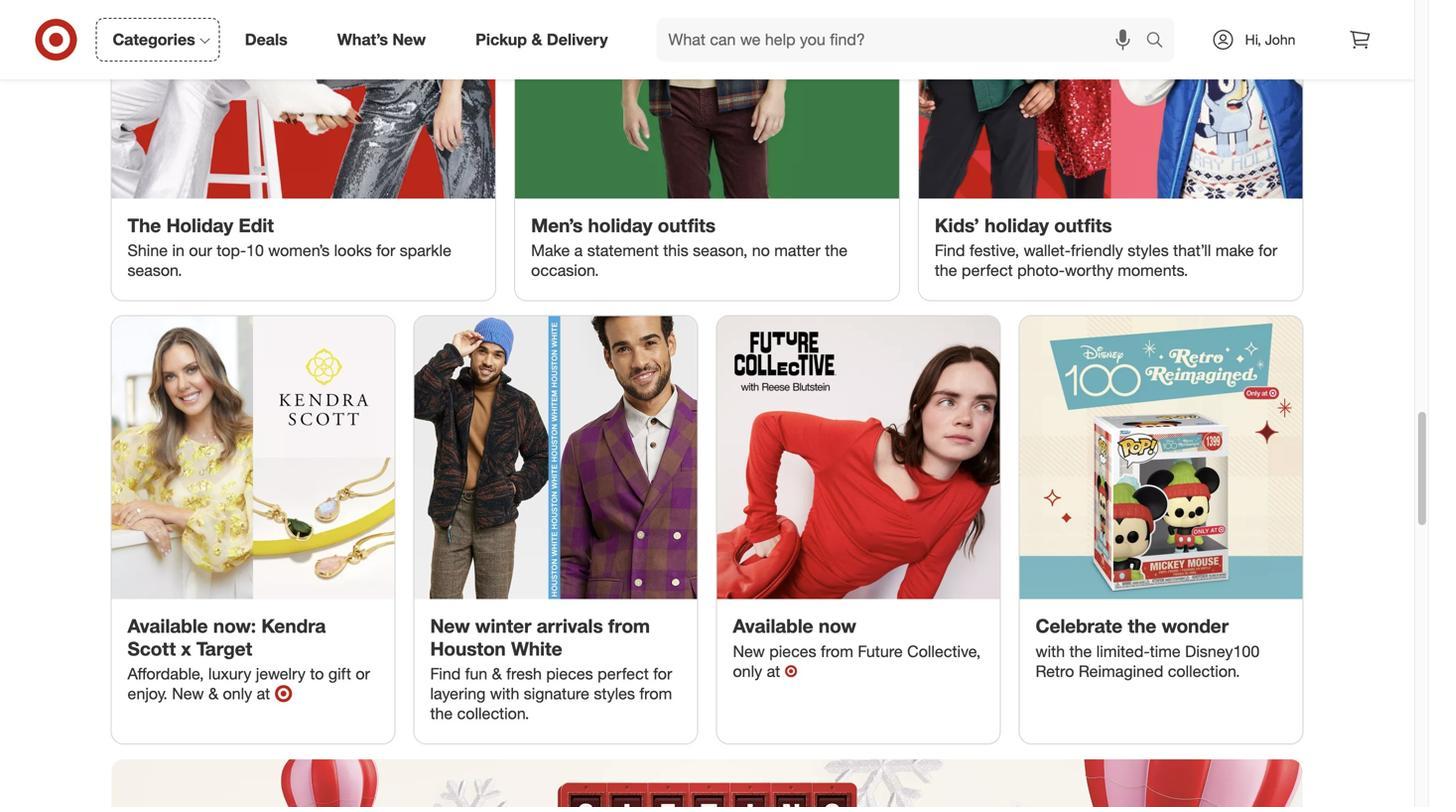 Task type: locate. For each thing, give the bounding box(es) containing it.
0 horizontal spatial &
[[208, 684, 218, 704]]

collection.
[[1169, 662, 1241, 681], [457, 704, 530, 724]]

only left ¬
[[733, 662, 763, 681]]

what's new
[[337, 30, 426, 49]]

season,
[[693, 241, 748, 260]]

0 vertical spatial collection.
[[1169, 662, 1241, 681]]

1 horizontal spatial with
[[1036, 642, 1066, 661]]

the down celebrate
[[1070, 642, 1092, 661]]

outfits up this
[[658, 214, 716, 237]]

jewelry
[[256, 664, 306, 684]]

from right arrivals
[[609, 615, 650, 638]]

the up limited-
[[1128, 615, 1157, 638]]

1 horizontal spatial available
[[733, 615, 814, 638]]

to
[[310, 664, 324, 684]]

0 horizontal spatial holiday
[[588, 214, 653, 237]]

collection. down layering
[[457, 704, 530, 724]]

find inside new winter arrivals from houston white find fun & fresh pieces perfect for layering with signature styles from the collection.
[[430, 664, 461, 684]]

gifting station image
[[112, 760, 1303, 807]]

1 vertical spatial at
[[257, 684, 270, 704]]

find inside the "kids' holiday outfits find festive, wallet-friendly styles that'll make for the perfect photo-worthy moments."
[[935, 241, 966, 260]]

0 horizontal spatial pieces
[[546, 664, 593, 684]]

0 vertical spatial only
[[733, 662, 763, 681]]

only at target image
[[1020, 316, 1303, 599]]

available inside available now: kendra scott x target
[[128, 615, 208, 638]]

the down layering
[[430, 704, 453, 724]]

retro
[[1036, 662, 1075, 681]]

at left the ◎
[[257, 684, 270, 704]]

only inside "affordable, luxury jewelry to gift or enjoy. new & only at"
[[223, 684, 252, 704]]

0 horizontal spatial find
[[430, 664, 461, 684]]

season.
[[128, 261, 182, 280]]

perfect down festive,
[[962, 261, 1013, 280]]

1 horizontal spatial outfits
[[1055, 214, 1113, 237]]

0 vertical spatial at
[[767, 662, 781, 681]]

2 holiday from the left
[[985, 214, 1050, 237]]

for for kids' holiday outfits
[[1259, 241, 1278, 260]]

shine
[[128, 241, 168, 260]]

top-
[[217, 241, 246, 260]]

1 vertical spatial find
[[430, 664, 461, 684]]

available now: kendra scott x target
[[128, 615, 326, 660]]

men's holiday style. make a statement in corduroy, flannel & more. image
[[515, 0, 899, 198]]

new winter arrivals from houston white find fun & fresh pieces perfect for layering with signature styles from the collection.
[[430, 615, 672, 724]]

available up affordable,
[[128, 615, 208, 638]]

john
[[1266, 31, 1296, 48]]

find
[[935, 241, 966, 260], [430, 664, 461, 684]]

2 available from the left
[[733, 615, 814, 638]]

1 vertical spatial styles
[[594, 684, 635, 704]]

friendly
[[1071, 241, 1124, 260]]

outfits inside the "kids' holiday outfits find festive, wallet-friendly styles that'll make for the perfect photo-worthy moments."
[[1055, 214, 1113, 237]]

that'll
[[1174, 241, 1212, 260]]

from down now
[[821, 642, 854, 661]]

0 horizontal spatial with
[[490, 684, 520, 704]]

1 vertical spatial perfect
[[598, 664, 649, 684]]

1 outfits from the left
[[658, 214, 716, 237]]

for inside 'the holiday edit shine in our top-10 women's looks for sparkle season.'
[[377, 241, 395, 260]]

the down 'kids''
[[935, 261, 958, 280]]

the
[[128, 214, 161, 237]]

at left ¬
[[767, 662, 781, 681]]

1 vertical spatial from
[[821, 642, 854, 661]]

new left winter
[[430, 615, 470, 638]]

new down the available now
[[733, 642, 765, 661]]

the right matter
[[825, 241, 848, 260]]

& down luxury
[[208, 684, 218, 704]]

pieces up the signature
[[546, 664, 593, 684]]

0 vertical spatial find
[[935, 241, 966, 260]]

pieces
[[770, 642, 817, 661], [546, 664, 593, 684]]

0 vertical spatial with
[[1036, 642, 1066, 661]]

0 horizontal spatial at
[[257, 684, 270, 704]]

perfect down arrivals
[[598, 664, 649, 684]]

& for from
[[492, 664, 502, 684]]

1 horizontal spatial find
[[935, 241, 966, 260]]

1 vertical spatial with
[[490, 684, 520, 704]]

1 available from the left
[[128, 615, 208, 638]]

0 vertical spatial perfect
[[962, 261, 1013, 280]]

pieces inside new pieces from future collective, only at
[[770, 642, 817, 661]]

2 vertical spatial &
[[208, 684, 218, 704]]

& inside "affordable, luxury jewelry to gift or enjoy. new & only at"
[[208, 684, 218, 704]]

gift
[[329, 664, 351, 684]]

for inside new winter arrivals from houston white find fun & fresh pieces perfect for layering with signature styles from the collection.
[[654, 664, 672, 684]]

outfits
[[658, 214, 716, 237], [1055, 214, 1113, 237]]

1 vertical spatial collection.
[[457, 704, 530, 724]]

◎
[[275, 684, 293, 704]]

available
[[128, 615, 208, 638], [733, 615, 814, 638]]

0 horizontal spatial available
[[128, 615, 208, 638]]

arrivals
[[537, 615, 603, 638]]

outfits inside men's holiday outfits make a statement this season, no matter the occasion.
[[658, 214, 716, 237]]

fresh
[[507, 664, 542, 684]]

holiday up "statement"
[[588, 214, 653, 237]]

holiday for kids'
[[985, 214, 1050, 237]]

1 holiday from the left
[[588, 214, 653, 237]]

new inside new winter arrivals from houston white find fun & fresh pieces perfect for layering with signature styles from the collection.
[[430, 615, 470, 638]]

holiday up festive,
[[985, 214, 1050, 237]]

available for available now: kendra scott x target
[[128, 615, 208, 638]]

0 horizontal spatial perfect
[[598, 664, 649, 684]]

0 horizontal spatial outfits
[[658, 214, 716, 237]]

perfect
[[962, 261, 1013, 280], [598, 664, 649, 684]]

0 horizontal spatial only
[[223, 684, 252, 704]]

search
[[1137, 32, 1185, 51]]

10
[[246, 241, 264, 260]]

& inside new winter arrivals from houston white find fun & fresh pieces perfect for layering with signature styles from the collection.
[[492, 664, 502, 684]]

1 horizontal spatial pieces
[[770, 642, 817, 661]]

edit
[[239, 214, 274, 237]]

new
[[393, 30, 426, 49], [430, 615, 470, 638], [733, 642, 765, 661], [172, 684, 204, 704]]

1 horizontal spatial collection.
[[1169, 662, 1241, 681]]

collection. inside new winter arrivals from houston white find fun & fresh pieces perfect for layering with signature styles from the collection.
[[457, 704, 530, 724]]

0 vertical spatial pieces
[[770, 642, 817, 661]]

2 horizontal spatial &
[[532, 30, 543, 49]]

1 horizontal spatial styles
[[1128, 241, 1169, 260]]

available up ¬
[[733, 615, 814, 638]]

holiday inside the "kids' holiday outfits find festive, wallet-friendly styles that'll make for the perfect photo-worthy moments."
[[985, 214, 1050, 237]]

men's holiday outfits make a statement this season, no matter the occasion.
[[531, 214, 848, 280]]

hi, john
[[1246, 31, 1296, 48]]

with
[[1036, 642, 1066, 661], [490, 684, 520, 704]]

0 horizontal spatial collection.
[[457, 704, 530, 724]]

from inside new pieces from future collective, only at
[[821, 642, 854, 661]]

styles up moments. on the right top
[[1128, 241, 1169, 260]]

new pieces from future collective, only at
[[733, 642, 981, 681]]

new inside "affordable, luxury jewelry to gift or enjoy. new & only at"
[[172, 684, 204, 704]]

new down affordable,
[[172, 684, 204, 704]]

with down the fresh
[[490, 684, 520, 704]]

the inside men's holiday outfits make a statement this season, no matter the occasion.
[[825, 241, 848, 260]]

houston
[[430, 637, 506, 660]]

styles
[[1128, 241, 1169, 260], [594, 684, 635, 704]]

occasion.
[[531, 261, 599, 280]]

1 horizontal spatial &
[[492, 664, 502, 684]]

only
[[733, 662, 763, 681], [223, 684, 252, 704]]

from
[[609, 615, 650, 638], [821, 642, 854, 661], [640, 684, 672, 704]]

0 vertical spatial from
[[609, 615, 650, 638]]

the holiday edit shine in our top-10 women's looks for sparkle season.
[[128, 214, 452, 280]]

what's
[[337, 30, 388, 49]]

holiday for men's
[[588, 214, 653, 237]]

the inside the "kids' holiday outfits find festive, wallet-friendly styles that'll make for the perfect photo-worthy moments."
[[935, 261, 958, 280]]

collection. down disney100 on the right of the page
[[1169, 662, 1241, 681]]

1 horizontal spatial at
[[767, 662, 781, 681]]

target
[[197, 637, 252, 660]]

1 horizontal spatial only
[[733, 662, 763, 681]]

for
[[377, 241, 395, 260], [1259, 241, 1278, 260], [654, 664, 672, 684]]

& right fun
[[492, 664, 502, 684]]

pieces up ¬
[[770, 642, 817, 661]]

make
[[531, 241, 570, 260]]

& right pickup on the left of the page
[[532, 30, 543, 49]]

men's
[[531, 214, 583, 237]]

with up retro
[[1036, 642, 1066, 661]]

holiday inside men's holiday outfits make a statement this season, no matter the occasion.
[[588, 214, 653, 237]]

2 outfits from the left
[[1055, 214, 1113, 237]]

&
[[532, 30, 543, 49], [492, 664, 502, 684], [208, 684, 218, 704]]

0 horizontal spatial for
[[377, 241, 395, 260]]

1 horizontal spatial for
[[654, 664, 672, 684]]

¬
[[785, 662, 798, 681]]

& for to
[[208, 684, 218, 704]]

1 vertical spatial only
[[223, 684, 252, 704]]

sparkle
[[400, 241, 452, 260]]

new inside new pieces from future collective, only at
[[733, 642, 765, 661]]

1 vertical spatial &
[[492, 664, 502, 684]]

at inside new pieces from future collective, only at
[[767, 662, 781, 681]]

styles right the signature
[[594, 684, 635, 704]]

houston white image
[[415, 316, 698, 599]]

x
[[181, 637, 191, 660]]

women's
[[268, 241, 330, 260]]

for for the holiday edit
[[377, 241, 395, 260]]

0 horizontal spatial styles
[[594, 684, 635, 704]]

the
[[825, 241, 848, 260], [935, 261, 958, 280], [1128, 615, 1157, 638], [1070, 642, 1092, 661], [430, 704, 453, 724]]

celebrate
[[1036, 615, 1123, 638]]

for inside the "kids' holiday outfits find festive, wallet-friendly styles that'll make for the perfect photo-worthy moments."
[[1259, 241, 1278, 260]]

at
[[767, 662, 781, 681], [257, 684, 270, 704]]

holiday
[[588, 214, 653, 237], [985, 214, 1050, 237]]

now
[[819, 615, 857, 638]]

now:
[[213, 615, 256, 638]]

find up layering
[[430, 664, 461, 684]]

only down luxury
[[223, 684, 252, 704]]

enjoy.
[[128, 684, 168, 704]]

outfits up friendly
[[1055, 214, 1113, 237]]

pieces inside new winter arrivals from houston white find fun & fresh pieces perfect for layering with signature styles from the collection.
[[546, 664, 593, 684]]

1 vertical spatial pieces
[[546, 664, 593, 684]]

a
[[575, 241, 583, 260]]

1 horizontal spatial perfect
[[962, 261, 1013, 280]]

0 vertical spatial styles
[[1128, 241, 1169, 260]]

available now
[[733, 615, 857, 638]]

1 horizontal spatial holiday
[[985, 214, 1050, 237]]

from right the signature
[[640, 684, 672, 704]]

celebrate the wonder with the limited-time disney100 retro reimagined collection.
[[1036, 615, 1260, 681]]

search button
[[1137, 18, 1185, 66]]

2 horizontal spatial for
[[1259, 241, 1278, 260]]

0 vertical spatial &
[[532, 30, 543, 49]]

affordable,
[[128, 664, 204, 684]]

find down 'kids''
[[935, 241, 966, 260]]

categories link
[[96, 18, 220, 62]]



Task type: describe. For each thing, give the bounding box(es) containing it.
delivery
[[547, 30, 608, 49]]

future collective with reese blutstein image
[[717, 316, 1000, 599]]

matter
[[775, 241, 821, 260]]

perfect inside new winter arrivals from houston white find fun & fresh pieces perfect for layering with signature styles from the collection.
[[598, 664, 649, 684]]

perfect inside the "kids' holiday outfits find festive, wallet-friendly styles that'll make for the perfect photo-worthy moments."
[[962, 261, 1013, 280]]

time
[[1150, 642, 1181, 661]]

layering
[[430, 684, 486, 704]]

hi,
[[1246, 31, 1262, 48]]

only inside new pieces from future collective, only at
[[733, 662, 763, 681]]

wonder
[[1162, 615, 1229, 638]]

worthy
[[1065, 261, 1114, 280]]

2 vertical spatial from
[[640, 684, 672, 704]]

available for available now
[[733, 615, 814, 638]]

moments.
[[1118, 261, 1189, 280]]

pickup
[[476, 30, 527, 49]]

with inside celebrate the wonder with the limited-time disney100 retro reimagined collection.
[[1036, 642, 1066, 661]]

outfits for kids' holiday outfits
[[1055, 214, 1113, 237]]

fun
[[465, 664, 488, 684]]

What can we help you find? suggestions appear below search field
[[657, 18, 1151, 62]]

holiday
[[166, 214, 233, 237]]

the inside new winter arrivals from houston white find fun & fresh pieces perfect for layering with signature styles from the collection.
[[430, 704, 453, 724]]

or
[[356, 664, 370, 684]]

pickup & delivery
[[476, 30, 608, 49]]

new right what's
[[393, 30, 426, 49]]

categories
[[113, 30, 195, 49]]

our
[[189, 241, 212, 260]]

deals link
[[228, 18, 313, 62]]

outfits for men's holiday outfits
[[658, 214, 716, 237]]

photo-
[[1018, 261, 1065, 280]]

limited-
[[1097, 642, 1150, 661]]

looks
[[334, 241, 372, 260]]

winter
[[475, 615, 532, 638]]

styles inside the "kids' holiday outfits find festive, wallet-friendly styles that'll make for the perfect photo-worthy moments."
[[1128, 241, 1169, 260]]

pickup & delivery link
[[459, 18, 633, 62]]

make
[[1216, 241, 1255, 260]]

future
[[858, 642, 903, 661]]

signature
[[524, 684, 590, 704]]

wallet-
[[1024, 241, 1071, 260]]

with inside new winter arrivals from houston white find fun & fresh pieces perfect for layering with signature styles from the collection.
[[490, 684, 520, 704]]

in
[[172, 241, 185, 260]]

reimagined
[[1079, 662, 1164, 681]]

statement
[[588, 241, 659, 260]]

this
[[663, 241, 689, 260]]

deals
[[245, 30, 288, 49]]

collection. inside celebrate the wonder with the limited-time disney100 retro reimagined collection.
[[1169, 662, 1241, 681]]

scott
[[128, 637, 176, 660]]

styles inside new winter arrivals from houston white find fun & fresh pieces perfect for layering with signature styles from the collection.
[[594, 684, 635, 704]]

white
[[511, 637, 563, 660]]

kendra
[[261, 615, 326, 638]]

festive,
[[970, 241, 1020, 260]]

luxury
[[208, 664, 252, 684]]

kids'
[[935, 214, 980, 237]]

kids' holiday outfits find festive, wallet-friendly styles that'll make for the perfect photo-worthy moments.
[[935, 214, 1278, 280]]

disney100
[[1186, 642, 1260, 661]]

what's new link
[[320, 18, 451, 62]]

no
[[752, 241, 770, 260]]

affordable, luxury jewelry to gift or enjoy. new & only at
[[128, 664, 370, 704]]

at inside "affordable, luxury jewelry to gift or enjoy. new & only at"
[[257, 684, 270, 704]]

collective,
[[908, 642, 981, 661]]



Task type: vqa. For each thing, say whether or not it's contained in the screenshot.
PERFECT within the Kids' holiday outfits Find festive, wallet-friendly styles that'll make for the perfect photo-worthy moments.
yes



